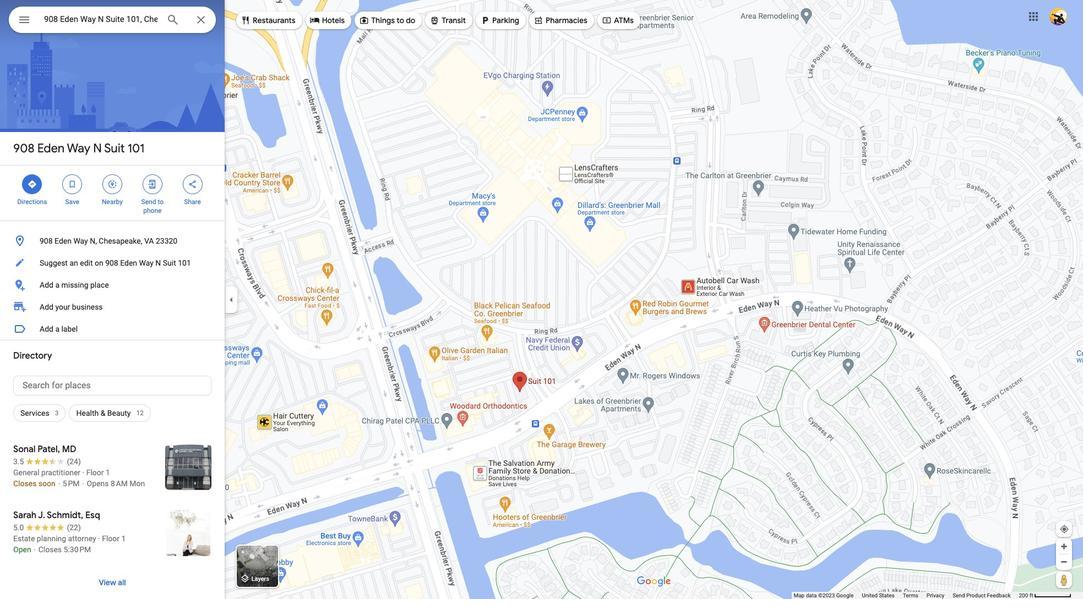 Task type: vqa. For each thing, say whether or not it's contained in the screenshot.
footer within the Google Maps element
yes



Task type: describe. For each thing, give the bounding box(es) containing it.
services
[[20, 409, 49, 418]]

908 eden way n, chesapeake, va 23320
[[40, 237, 177, 246]]

add your business
[[40, 303, 103, 312]]

soon
[[38, 480, 55, 488]]

send for send product feedback
[[953, 593, 965, 599]]

actions for 908 eden way n suit 101 region
[[0, 166, 225, 221]]

add your business link
[[0, 296, 225, 318]]

n inside button
[[155, 259, 161, 268]]

add a label button
[[0, 318, 225, 340]]

suit inside button
[[163, 259, 176, 268]]

908 Eden Way N Suite 101, Chesapeake, VA 23320 field
[[9, 7, 216, 33]]

ft
[[1029, 593, 1033, 599]]

mon
[[130, 480, 145, 488]]

 atms
[[602, 14, 634, 26]]

send for send to phone
[[141, 198, 156, 206]]

908 eden way n suit 101
[[13, 141, 144, 156]]


[[18, 12, 31, 28]]

 hotels
[[310, 14, 345, 26]]

0 vertical spatial 101
[[128, 141, 144, 156]]

add a label
[[40, 325, 78, 334]]

⋅ for schmidt,
[[33, 546, 36, 554]]

collapse side panel image
[[225, 294, 237, 306]]

n,
[[90, 237, 97, 246]]


[[430, 14, 440, 26]]

layers
[[251, 576, 269, 583]]

2 horizontal spatial ⋅
[[81, 480, 85, 488]]

101 inside button
[[178, 259, 191, 268]]

share
[[184, 198, 201, 206]]

add a missing place button
[[0, 274, 225, 296]]


[[534, 14, 543, 26]]

way for n
[[67, 141, 90, 156]]


[[188, 178, 197, 191]]

view
[[99, 578, 116, 588]]


[[67, 178, 77, 191]]

to inside  things to do
[[397, 15, 404, 25]]

j.
[[38, 510, 45, 521]]

zoom out image
[[1060, 558, 1068, 567]]

send product feedback button
[[953, 592, 1011, 600]]

restaurants
[[253, 15, 295, 25]]

1 inside estate planning attorney · floor 1 open ⋅ closes 5:30 pm
[[121, 535, 126, 543]]

&
[[101, 409, 105, 418]]

an
[[70, 259, 78, 268]]

1 inside general practitioner · floor 1 closes soon ⋅ 5 pm ⋅ opens 8 am mon
[[106, 469, 110, 477]]

map
[[794, 593, 805, 599]]

200 ft button
[[1019, 593, 1071, 599]]

200
[[1019, 593, 1028, 599]]

908 eden way n, chesapeake, va 23320 button
[[0, 230, 225, 252]]

all
[[118, 578, 126, 588]]

phone
[[143, 207, 162, 215]]

(24)
[[67, 458, 81, 466]]

place
[[90, 281, 109, 290]]

esq
[[85, 510, 100, 521]]

united states button
[[862, 592, 895, 600]]

united
[[862, 593, 878, 599]]


[[147, 178, 157, 191]]

opens
[[87, 480, 109, 488]]

sonal patel, md
[[13, 444, 76, 455]]

privacy
[[927, 593, 944, 599]]

908 for 908 eden way n suit 101
[[13, 141, 34, 156]]

zoom in image
[[1060, 543, 1068, 551]]

edit
[[80, 259, 93, 268]]

 parking
[[480, 14, 519, 26]]

va
[[144, 237, 154, 246]]

floor inside estate planning attorney · floor 1 open ⋅ closes 5:30 pm
[[102, 535, 120, 543]]

sarah j. schmidt, esq
[[13, 510, 100, 521]]

hotels
[[322, 15, 345, 25]]


[[480, 14, 490, 26]]

estate
[[13, 535, 35, 543]]

attorney
[[68, 535, 96, 543]]

add a missing place
[[40, 281, 109, 290]]

planning
[[37, 535, 66, 543]]

(22)
[[67, 524, 81, 532]]

 pharmacies
[[534, 14, 587, 26]]

terms
[[903, 593, 918, 599]]

⋅ for md
[[57, 480, 61, 488]]

terms button
[[903, 592, 918, 600]]

schmidt,
[[47, 510, 83, 521]]

closes inside general practitioner · floor 1 closes soon ⋅ 5 pm ⋅ opens 8 am mon
[[13, 480, 37, 488]]

on
[[95, 259, 103, 268]]

view all button
[[88, 570, 137, 596]]

google maps element
[[0, 0, 1083, 600]]

estate planning attorney · floor 1 open ⋅ closes 5:30 pm
[[13, 535, 126, 554]]

general
[[13, 469, 39, 477]]

google
[[836, 593, 854, 599]]



Task type: locate. For each thing, give the bounding box(es) containing it.

[[241, 14, 251, 26]]

0 vertical spatial add
[[40, 281, 53, 290]]

⋅ right 5 pm
[[81, 480, 85, 488]]

business
[[72, 303, 103, 312]]

add for add a missing place
[[40, 281, 53, 290]]

send product feedback
[[953, 593, 1011, 599]]

·
[[82, 469, 84, 477], [98, 535, 100, 543]]

add down suggest
[[40, 281, 53, 290]]

 search field
[[9, 7, 216, 35]]

0 vertical spatial eden
[[37, 141, 65, 156]]

add inside button
[[40, 281, 53, 290]]

908
[[13, 141, 34, 156], [40, 237, 53, 246], [105, 259, 118, 268]]

0 vertical spatial suit
[[104, 141, 125, 156]]

908 up suggest
[[40, 237, 53, 246]]

parking
[[492, 15, 519, 25]]

1 vertical spatial 908
[[40, 237, 53, 246]]

0 vertical spatial floor
[[86, 469, 104, 477]]

send inside send to phone
[[141, 198, 156, 206]]

atms
[[614, 15, 634, 25]]

0 vertical spatial send
[[141, 198, 156, 206]]

2 vertical spatial eden
[[120, 259, 137, 268]]

5.0 stars 22 reviews image
[[13, 523, 81, 534]]

3 add from the top
[[40, 325, 53, 334]]

1 horizontal spatial send
[[953, 593, 965, 599]]

⋅ right open
[[33, 546, 36, 554]]

1 vertical spatial 101
[[178, 259, 191, 268]]

add inside button
[[40, 325, 53, 334]]

0 horizontal spatial n
[[93, 141, 102, 156]]

floor
[[86, 469, 104, 477], [102, 535, 120, 543]]

feedback
[[987, 593, 1011, 599]]

908 for 908 eden way n, chesapeake, va 23320
[[40, 237, 53, 246]]

908 up the ''
[[13, 141, 34, 156]]

1 horizontal spatial 908
[[40, 237, 53, 246]]

none field inside 908 eden way n suite 101, chesapeake, va 23320 field
[[44, 13, 157, 26]]

data
[[806, 593, 817, 599]]

map data ©2023 google
[[794, 593, 854, 599]]

things
[[371, 15, 395, 25]]

101
[[128, 141, 144, 156], [178, 259, 191, 268]]

· right attorney
[[98, 535, 100, 543]]

missing
[[61, 281, 88, 290]]

0 vertical spatial n
[[93, 141, 102, 156]]

2 add from the top
[[40, 303, 53, 312]]

1 vertical spatial floor
[[102, 535, 120, 543]]

way up 
[[67, 141, 90, 156]]

 transit
[[430, 14, 466, 26]]

0 horizontal spatial 1
[[106, 469, 110, 477]]

your
[[55, 303, 70, 312]]

©2023
[[818, 593, 835, 599]]

 things to do
[[359, 14, 415, 26]]

0 vertical spatial a
[[55, 281, 59, 290]]

2 a from the top
[[55, 325, 59, 334]]

to inside send to phone
[[158, 198, 164, 206]]

eden
[[37, 141, 65, 156], [55, 237, 72, 246], [120, 259, 137, 268]]

1 vertical spatial suit
[[163, 259, 176, 268]]

5.0
[[13, 524, 24, 532]]

none text field inside 908 eden way n suit 101 main content
[[13, 376, 211, 396]]


[[310, 14, 320, 26]]

footer inside the google maps element
[[794, 592, 1019, 600]]

floor inside general practitioner · floor 1 closes soon ⋅ 5 pm ⋅ opens 8 am mon
[[86, 469, 104, 477]]

⋅ inside estate planning attorney · floor 1 open ⋅ closes 5:30 pm
[[33, 546, 36, 554]]

suit down 23320
[[163, 259, 176, 268]]

n down 23320
[[155, 259, 161, 268]]

1 vertical spatial a
[[55, 325, 59, 334]]

to left the do
[[397, 15, 404, 25]]

a
[[55, 281, 59, 290], [55, 325, 59, 334]]

add for add a label
[[40, 325, 53, 334]]

patel,
[[38, 444, 60, 455]]

a left label in the left of the page
[[55, 325, 59, 334]]

way left n,
[[73, 237, 88, 246]]

a inside button
[[55, 281, 59, 290]]

 button
[[9, 7, 40, 35]]

way
[[67, 141, 90, 156], [73, 237, 88, 246], [139, 259, 154, 268]]

do
[[406, 15, 415, 25]]

add
[[40, 281, 53, 290], [40, 303, 53, 312], [40, 325, 53, 334]]

1 horizontal spatial ⋅
[[57, 480, 61, 488]]

open
[[13, 546, 31, 554]]

footer
[[794, 592, 1019, 600]]

sonal
[[13, 444, 35, 455]]

1 horizontal spatial closes
[[38, 546, 62, 554]]

google account: ben nelson  
(ben.nelson1980@gmail.com) image
[[1049, 8, 1067, 25]]

1 vertical spatial closes
[[38, 546, 62, 554]]

0 horizontal spatial to
[[158, 198, 164, 206]]

label
[[61, 325, 78, 334]]

n up actions for 908 eden way n suit 101 region
[[93, 141, 102, 156]]

chesapeake,
[[99, 237, 142, 246]]

0 vertical spatial 1
[[106, 469, 110, 477]]

send up phone
[[141, 198, 156, 206]]

to
[[397, 15, 404, 25], [158, 198, 164, 206]]

send left product
[[953, 593, 965, 599]]

floor up opens
[[86, 469, 104, 477]]

0 horizontal spatial send
[[141, 198, 156, 206]]

add for add your business
[[40, 303, 53, 312]]

· inside estate planning attorney · floor 1 open ⋅ closes 5:30 pm
[[98, 535, 100, 543]]

add left label in the left of the page
[[40, 325, 53, 334]]

a inside button
[[55, 325, 59, 334]]

2 horizontal spatial 908
[[105, 259, 118, 268]]

health
[[76, 409, 99, 418]]

0 horizontal spatial ⋅
[[33, 546, 36, 554]]

200 ft
[[1019, 593, 1033, 599]]


[[602, 14, 612, 26]]

view all
[[99, 578, 126, 588]]

show street view coverage image
[[1056, 572, 1072, 589]]

directions
[[17, 198, 47, 206]]

0 horizontal spatial 908
[[13, 141, 34, 156]]

n
[[93, 141, 102, 156], [155, 259, 161, 268]]

md
[[62, 444, 76, 455]]

2 vertical spatial way
[[139, 259, 154, 268]]

add left 'your'
[[40, 303, 53, 312]]

1 horizontal spatial to
[[397, 15, 404, 25]]

· inside general practitioner · floor 1 closes soon ⋅ 5 pm ⋅ opens 8 am mon
[[82, 469, 84, 477]]

closes down the general
[[13, 480, 37, 488]]

pharmacies
[[546, 15, 587, 25]]

2 vertical spatial add
[[40, 325, 53, 334]]

eden for 908 eden way n suit 101
[[37, 141, 65, 156]]

0 horizontal spatial suit
[[104, 141, 125, 156]]

1 horizontal spatial ·
[[98, 535, 100, 543]]

practitioner
[[41, 469, 80, 477]]

· right practitioner
[[82, 469, 84, 477]]


[[107, 178, 117, 191]]

a for label
[[55, 325, 59, 334]]

⋅ down practitioner
[[57, 480, 61, 488]]

0 vertical spatial 908
[[13, 141, 34, 156]]

closes inside estate planning attorney · floor 1 open ⋅ closes 5:30 pm
[[38, 546, 62, 554]]

0 horizontal spatial 101
[[128, 141, 144, 156]]

0 vertical spatial ·
[[82, 469, 84, 477]]

suit up 
[[104, 141, 125, 156]]

way for n,
[[73, 237, 88, 246]]

1 vertical spatial eden
[[55, 237, 72, 246]]

closes down planning
[[38, 546, 62, 554]]

0 horizontal spatial closes
[[13, 480, 37, 488]]

1 horizontal spatial n
[[155, 259, 161, 268]]

1 vertical spatial n
[[155, 259, 161, 268]]

services 3
[[20, 409, 59, 418]]

2 vertical spatial 908
[[105, 259, 118, 268]]

suggest an edit on 908 eden way n suit 101 button
[[0, 252, 225, 274]]

send to phone
[[141, 198, 164, 215]]

3.5 stars 24 reviews image
[[13, 456, 81, 467]]

health & beauty 12
[[76, 409, 144, 418]]

1 add from the top
[[40, 281, 53, 290]]

None text field
[[13, 376, 211, 396]]

way down va in the top of the page
[[139, 259, 154, 268]]

12
[[136, 410, 144, 417]]

908 eden way n suit 101 main content
[[0, 0, 225, 600]]

transit
[[442, 15, 466, 25]]

1 vertical spatial add
[[40, 303, 53, 312]]

footer containing map data ©2023 google
[[794, 592, 1019, 600]]

5 pm
[[63, 480, 80, 488]]

8 am
[[111, 480, 128, 488]]

0 vertical spatial to
[[397, 15, 404, 25]]

floor right attorney
[[102, 535, 120, 543]]

1 vertical spatial ·
[[98, 535, 100, 543]]

3.5
[[13, 458, 24, 466]]

908 right on
[[105, 259, 118, 268]]

beauty
[[107, 409, 131, 418]]

1 horizontal spatial 1
[[121, 535, 126, 543]]

suggest
[[40, 259, 68, 268]]

show your location image
[[1059, 525, 1069, 535]]

0 vertical spatial closes
[[13, 480, 37, 488]]

states
[[879, 593, 895, 599]]

a for missing
[[55, 281, 59, 290]]

1 a from the top
[[55, 281, 59, 290]]

product
[[966, 593, 986, 599]]

1 horizontal spatial suit
[[163, 259, 176, 268]]

1 vertical spatial to
[[158, 198, 164, 206]]

eden for 908 eden way n, chesapeake, va 23320
[[55, 237, 72, 246]]


[[359, 14, 369, 26]]

23320
[[156, 237, 177, 246]]

⋅
[[57, 480, 61, 488], [81, 480, 85, 488], [33, 546, 36, 554]]

a left "missing"
[[55, 281, 59, 290]]

1 horizontal spatial 101
[[178, 259, 191, 268]]

to up phone
[[158, 198, 164, 206]]

send inside button
[[953, 593, 965, 599]]

 restaurants
[[241, 14, 295, 26]]

0 vertical spatial way
[[67, 141, 90, 156]]

1 vertical spatial 1
[[121, 535, 126, 543]]

nearby
[[102, 198, 123, 206]]

1 right attorney
[[121, 535, 126, 543]]

1 vertical spatial way
[[73, 237, 88, 246]]

None field
[[44, 13, 157, 26]]

1 up opens
[[106, 469, 110, 477]]

1 vertical spatial send
[[953, 593, 965, 599]]

0 horizontal spatial ·
[[82, 469, 84, 477]]

general practitioner · floor 1 closes soon ⋅ 5 pm ⋅ opens 8 am mon
[[13, 469, 145, 488]]



